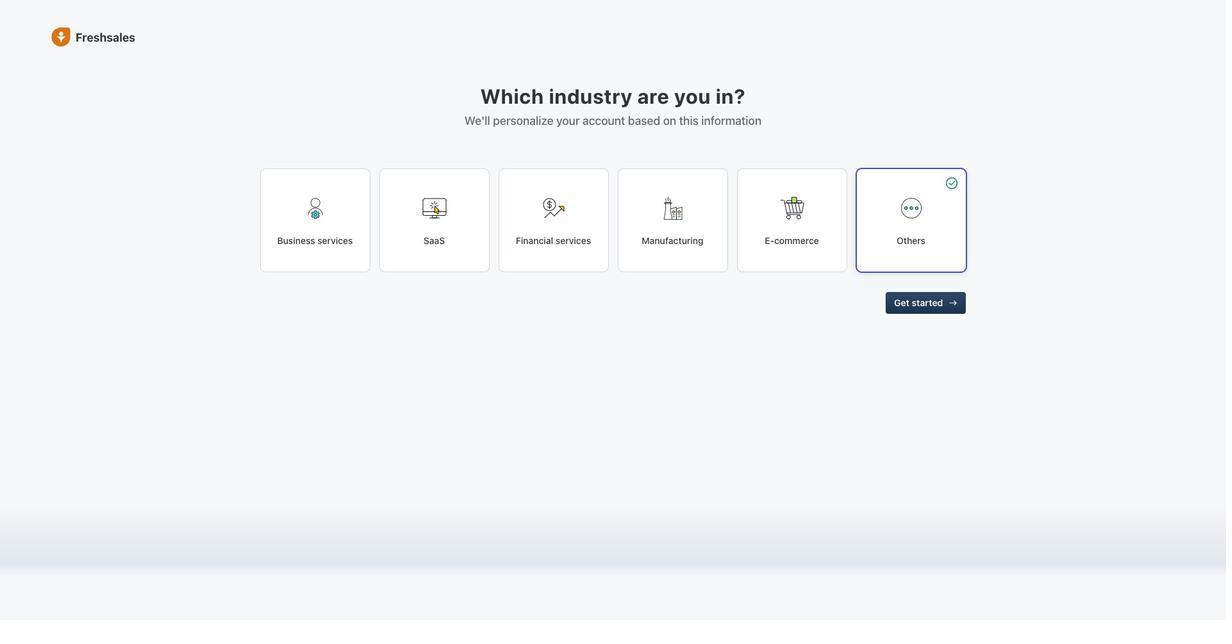 Task type: locate. For each thing, give the bounding box(es) containing it.
account
[[478, 258, 508, 267]]

1 horizontal spatial jane
[[376, 516, 397, 527]]

part
[[326, 574, 341, 583]]

financial services icon image
[[538, 193, 569, 224]]

phone element
[[8, 566, 33, 591]]

manufacturing
[[642, 236, 704, 246]]

financial services
[[516, 236, 591, 246]]

1 vertical spatial jane
[[285, 574, 302, 583]]

was
[[324, 516, 341, 527]]

services for financial services
[[556, 236, 591, 246]]

widgetz.io (sample) link
[[478, 271, 555, 280]]

location glendale, arizona, usa
[[256, 258, 344, 281]]

commerce
[[775, 236, 819, 246]]

arrow right image
[[949, 299, 958, 308]]

ago
[[314, 530, 328, 540]]

your
[[557, 114, 580, 127]]

0 horizontal spatial services
[[318, 236, 353, 246]]

1 horizontal spatial to
[[365, 516, 374, 527]]

new link
[[381, 157, 544, 173]]

is
[[304, 574, 310, 583]]

qualified button
[[871, 157, 1034, 172]]

services
[[318, 236, 353, 246], [556, 236, 591, 246]]

2 services from the left
[[556, 236, 591, 246]]

services up usa
[[318, 236, 353, 246]]

manufacturing icon image
[[658, 193, 688, 224]]

jane left is
[[285, 574, 302, 583]]

get
[[894, 297, 910, 308]]

jane right sent
[[376, 516, 397, 527]]

0 horizontal spatial jane
[[285, 574, 302, 583]]

lead
[[319, 158, 340, 169]]

new
[[458, 160, 475, 169]]

jane
[[376, 516, 397, 527], [285, 574, 302, 583]]

1 vertical spatial to
[[365, 516, 374, 527]]

any
[[353, 574, 365, 583]]

to left add
[[286, 203, 294, 213]]

click to add tags
[[265, 203, 329, 213]]

0 horizontal spatial to
[[286, 203, 294, 213]]

location
[[256, 258, 287, 268]]

0 vertical spatial jane
[[376, 516, 397, 527]]

sales qualified lead link
[[253, 152, 351, 170]]

container_wx8msf4aqz5i3rn1 image
[[259, 521, 272, 534]]

in?
[[716, 84, 746, 108]]

qualified link
[[871, 157, 1034, 172]]

10
[[285, 530, 293, 540]]

which industry are you in? we'll personalize your account based on this information
[[465, 84, 762, 127]]

interested button
[[708, 157, 871, 172]]

account
[[583, 114, 625, 127]]

0 horizontal spatial qualified
[[278, 158, 317, 169]]

phone image
[[14, 572, 27, 585]]

saas
[[424, 236, 445, 246]]

contacted link
[[544, 157, 708, 173]]

e-commerce
[[765, 236, 819, 246]]

view conversation button
[[828, 517, 907, 538]]

services down the financial services icon
[[556, 236, 591, 246]]

on
[[663, 114, 677, 127]]

information
[[702, 114, 762, 127]]

1 horizontal spatial qualified
[[938, 159, 971, 169]]

janesampleton@gmail.com link
[[700, 269, 802, 282]]

to
[[286, 203, 294, 213], [365, 516, 374, 527]]

get started button
[[886, 292, 966, 314]]

1 horizontal spatial services
[[556, 236, 591, 246]]

view conversation
[[834, 523, 900, 533]]

an email was sent to jane 10 days ago
[[285, 516, 397, 540]]

account widgetz.io (sample)
[[478, 258, 555, 280]]

qualified
[[278, 158, 317, 169], [938, 159, 971, 169]]

email janesampleton@gmail.com
[[700, 258, 802, 280]]

you
[[675, 84, 711, 108]]

1 services from the left
[[318, 236, 353, 246]]

freshsales
[[76, 30, 135, 44]]

to right sent
[[365, 516, 374, 527]]

services for business services
[[318, 236, 353, 246]]

product logo freshsales image
[[51, 28, 71, 47]]



Task type: vqa. For each thing, say whether or not it's contained in the screenshot.
the in?
yes



Task type: describe. For each thing, give the bounding box(es) containing it.
sales
[[253, 158, 276, 169]]

usa
[[327, 271, 344, 281]]

others
[[897, 236, 926, 246]]

business
[[277, 236, 315, 246]]

to inside an email was sent to jane 10 days ago
[[365, 516, 374, 527]]

0 vertical spatial to
[[286, 203, 294, 213]]

are
[[638, 84, 670, 108]]

interested link
[[708, 157, 871, 172]]

business services icon image
[[300, 193, 331, 224]]

we'll
[[465, 114, 490, 127]]

email
[[700, 258, 720, 267]]

(sample)
[[521, 271, 555, 280]]

sent
[[344, 516, 362, 527]]

jane is not part of any sales sequence.
[[285, 574, 426, 583]]

e-
[[765, 236, 775, 246]]

days
[[295, 530, 312, 540]]

tags
[[312, 203, 329, 213]]

sequence.
[[388, 574, 426, 583]]

based
[[628, 114, 661, 127]]

others icon image
[[896, 193, 927, 224]]

interested
[[772, 159, 810, 169]]

business services
[[277, 236, 353, 246]]

not
[[312, 574, 324, 583]]

an
[[285, 516, 296, 527]]

janesampleton@gmail.com
[[700, 271, 802, 280]]

personalize
[[493, 114, 554, 127]]

started
[[912, 297, 944, 308]]

glendale,
[[256, 271, 292, 281]]

financial
[[516, 236, 554, 246]]

widgetz.io
[[478, 271, 519, 280]]

glendale, arizona, usa link
[[256, 271, 344, 281]]

view
[[834, 523, 851, 533]]

e-commerce icon image
[[777, 193, 808, 224]]

of
[[343, 574, 350, 583]]

conversation
[[854, 523, 900, 533]]

which
[[481, 84, 544, 108]]

jane inside an email was sent to jane 10 days ago
[[376, 516, 397, 527]]

Search your CRM... text field
[[56, 31, 185, 53]]

qualified inside button
[[938, 159, 971, 169]]

this
[[679, 114, 699, 127]]

sales
[[368, 574, 386, 583]]

click
[[265, 203, 284, 213]]

industry
[[549, 84, 633, 108]]

get started
[[894, 297, 944, 308]]

arizona,
[[294, 271, 325, 281]]

contacted
[[610, 160, 649, 169]]

saas icon image
[[419, 193, 450, 224]]

sales qualified lead
[[253, 158, 340, 169]]

add
[[296, 203, 310, 213]]

email
[[299, 516, 322, 527]]



